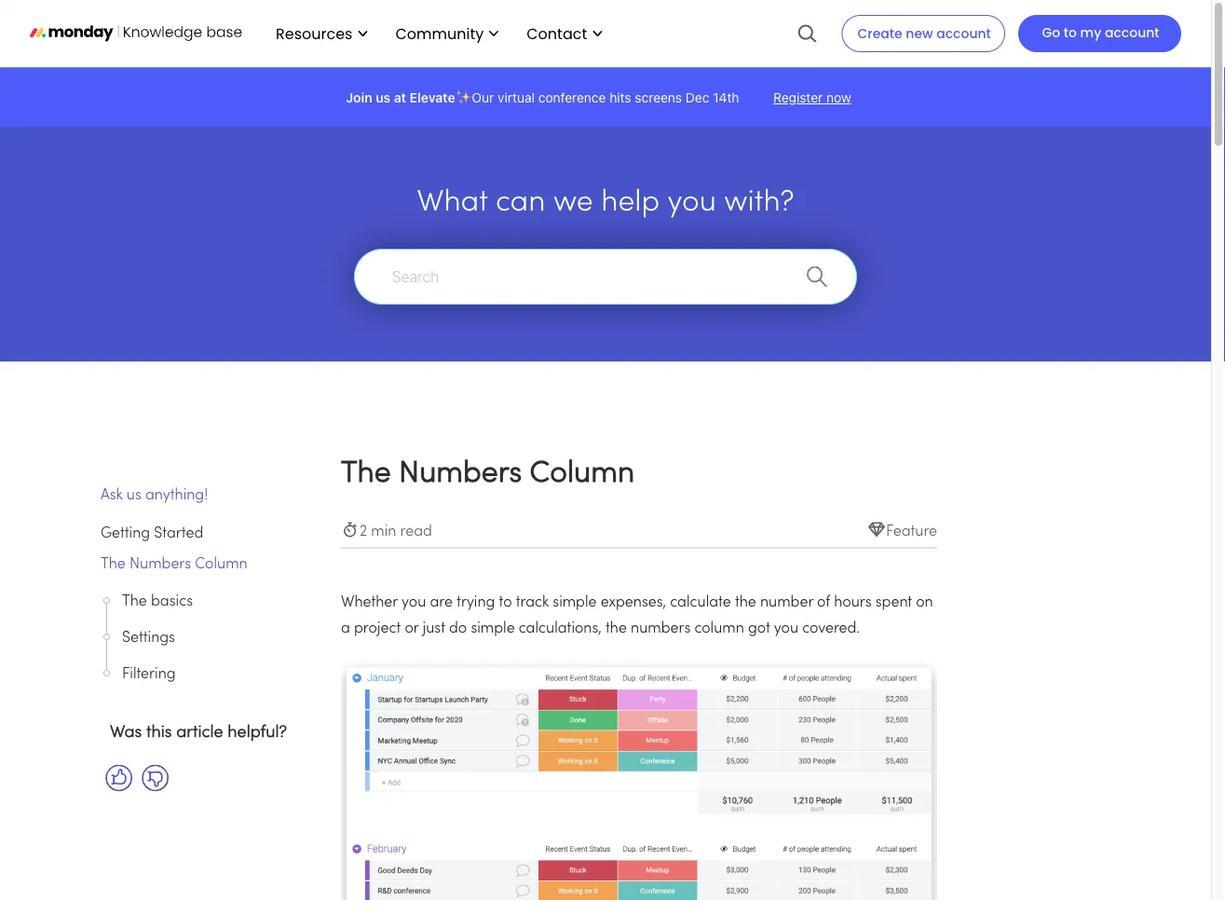 Task type: vqa. For each thing, say whether or not it's contained in the screenshot.
the left Simple
yes



Task type: describe. For each thing, give the bounding box(es) containing it.
go to my account link
[[1019, 15, 1182, 52]]

0 vertical spatial numbers
[[399, 460, 522, 489]]

register
[[774, 90, 823, 105]]

are
[[430, 596, 453, 610]]

0 vertical spatial the
[[341, 460, 391, 489]]

community link
[[386, 18, 508, 50]]

create new account
[[858, 24, 992, 42]]

main element
[[257, 0, 1182, 67]]

0 vertical spatial the
[[735, 596, 757, 610]]

hits
[[610, 90, 632, 105]]

was
[[110, 725, 142, 741]]

got
[[748, 622, 771, 636]]

0 horizontal spatial account
[[937, 24, 992, 42]]

conference
[[539, 90, 606, 105]]

create new account link
[[842, 15, 1006, 52]]

of
[[818, 596, 831, 610]]

contact link
[[518, 18, 612, 50]]

read
[[400, 525, 432, 539]]

at
[[394, 90, 406, 105]]

feature
[[886, 525, 938, 539]]

contact
[[527, 23, 588, 44]]

do
[[449, 622, 467, 636]]

the numbers column link
[[101, 554, 296, 576]]

1 vertical spatial the
[[101, 558, 126, 572]]

image_3_1.png image
[[341, 657, 938, 900]]

community
[[396, 23, 484, 44]]

spent
[[876, 596, 913, 610]]

whether
[[341, 596, 398, 610]]

create
[[858, 24, 903, 42]]

covered.
[[803, 622, 860, 636]]

2 horizontal spatial you
[[775, 622, 799, 636]]

us for anything!
[[127, 489, 142, 503]]

was this article helpful?
[[110, 725, 287, 741]]

track
[[516, 596, 549, 610]]

ask
[[101, 489, 123, 503]]

2
[[360, 525, 367, 539]]

filtering
[[122, 668, 176, 682]]

0 vertical spatial column
[[530, 460, 635, 489]]

can
[[496, 188, 546, 217]]

dec
[[686, 90, 710, 105]]

helpful?
[[228, 725, 287, 741]]

list containing resources
[[257, 0, 612, 67]]

whether you are trying to track simple expenses, calculate the number of hours spent on a project or just do simple calculations, the numbers column got you covered.
[[341, 596, 934, 636]]

help
[[601, 188, 660, 217]]

0 vertical spatial the numbers column
[[341, 460, 635, 489]]

us for at
[[376, 90, 391, 105]]

join
[[346, 90, 373, 105]]

min
[[371, 525, 397, 539]]

2 min read
[[360, 525, 432, 539]]

resources
[[276, 23, 353, 44]]

to inside 'whether you are trying to track simple expenses, calculate the number of hours spent on a project or just do simple calculations, the numbers column got you covered.'
[[499, 596, 512, 610]]

basics
[[151, 595, 193, 609]]

2 vertical spatial the
[[122, 595, 147, 609]]

expenses,
[[601, 596, 667, 610]]

ask us anything!
[[101, 489, 208, 503]]



Task type: locate. For each thing, give the bounding box(es) containing it.
resources link
[[267, 18, 377, 50]]

the down expenses,
[[606, 622, 627, 636]]

0 horizontal spatial to
[[499, 596, 512, 610]]

1 horizontal spatial numbers
[[399, 460, 522, 489]]

calculations,
[[519, 622, 602, 636]]

or
[[405, 622, 419, 636]]

account
[[1106, 23, 1160, 41], [937, 24, 992, 42]]

0 vertical spatial you
[[668, 188, 717, 217]]

0 horizontal spatial the
[[606, 622, 627, 636]]

getting
[[101, 527, 150, 541]]

main content
[[0, 127, 1212, 900]]

now
[[827, 90, 852, 105]]

1 horizontal spatial account
[[1106, 23, 1160, 41]]

0 vertical spatial us
[[376, 90, 391, 105]]

article
[[176, 725, 223, 741]]

us right ask
[[127, 489, 142, 503]]

search logo image
[[797, 0, 818, 67]]

1 horizontal spatial the
[[735, 596, 757, 610]]

you
[[668, 188, 717, 217], [402, 596, 426, 610], [775, 622, 799, 636]]

settings link
[[122, 627, 296, 650]]

1 horizontal spatial column
[[530, 460, 635, 489]]

you right help
[[668, 188, 717, 217]]

go
[[1043, 23, 1061, 41]]

1 vertical spatial to
[[499, 596, 512, 610]]

1 vertical spatial us
[[127, 489, 142, 503]]

register now link
[[774, 90, 866, 105]]

you down 'number'
[[775, 622, 799, 636]]

1 horizontal spatial to
[[1064, 23, 1078, 41]]

numbers up read
[[399, 460, 522, 489]]

2 vertical spatial you
[[775, 622, 799, 636]]

just
[[423, 622, 445, 636]]

numbers
[[631, 622, 691, 636]]

0 horizontal spatial you
[[402, 596, 426, 610]]

1 vertical spatial simple
[[471, 622, 515, 636]]

column inside the numbers column link
[[195, 558, 248, 572]]

account right new
[[937, 24, 992, 42]]

this
[[146, 725, 172, 741]]

to
[[1064, 23, 1078, 41], [499, 596, 512, 610]]

0 horizontal spatial column
[[195, 558, 248, 572]]

0 horizontal spatial numbers
[[130, 558, 191, 572]]

simple up calculations,
[[553, 596, 597, 610]]

screens
[[635, 90, 682, 105]]

virtual
[[498, 90, 535, 105]]

to right go in the right top of the page
[[1064, 23, 1078, 41]]

1 vertical spatial the numbers column
[[101, 558, 248, 572]]

1 vertical spatial numbers
[[130, 558, 191, 572]]

✨
[[455, 90, 469, 105]]

the up got
[[735, 596, 757, 610]]

0 horizontal spatial simple
[[471, 622, 515, 636]]

1 vertical spatial you
[[402, 596, 426, 610]]

Search search field
[[354, 249, 858, 305]]

ask us anything! link
[[101, 485, 296, 507]]

simple down trying
[[471, 622, 515, 636]]

new
[[906, 24, 934, 42]]

number
[[761, 596, 814, 610]]

go to my account
[[1043, 23, 1160, 41]]

the basics
[[122, 595, 193, 609]]

what
[[417, 188, 488, 217]]

us left at
[[376, 90, 391, 105]]

the down getting
[[101, 558, 126, 572]]

the
[[341, 460, 391, 489], [101, 558, 126, 572], [122, 595, 147, 609]]

the numbers column up read
[[341, 460, 635, 489]]

1 horizontal spatial us
[[376, 90, 391, 105]]

join us at elevate ✨ our virtual conference hits screens dec 14th
[[346, 90, 740, 105]]

started
[[154, 527, 203, 541]]

my
[[1081, 23, 1102, 41]]

anything!
[[145, 489, 208, 503]]

numbers down getting started
[[130, 558, 191, 572]]

register now
[[774, 90, 852, 105]]

1 vertical spatial the
[[606, 622, 627, 636]]

a
[[341, 622, 350, 636]]

calculate
[[671, 596, 731, 610]]

0 horizontal spatial us
[[127, 489, 142, 503]]

you up or
[[402, 596, 426, 610]]

1 vertical spatial column
[[195, 558, 248, 572]]

monday.com logo image
[[30, 14, 242, 53]]

we
[[554, 188, 594, 217]]

us
[[376, 90, 391, 105], [127, 489, 142, 503]]

getting started
[[101, 527, 203, 541]]

the basics link
[[122, 591, 296, 613]]

main content containing what can we help you with?
[[0, 127, 1212, 900]]

what can we help you with?
[[417, 188, 795, 217]]

elevate
[[410, 90, 455, 105]]

numbers
[[399, 460, 522, 489], [130, 558, 191, 572]]

the numbers column down "started"
[[101, 558, 248, 572]]

filtering link
[[122, 664, 296, 686]]

14th
[[713, 90, 740, 105]]

simple
[[553, 596, 597, 610], [471, 622, 515, 636]]

1 horizontal spatial simple
[[553, 596, 597, 610]]

None search field
[[345, 249, 867, 305]]

1 horizontal spatial you
[[668, 188, 717, 217]]

0 vertical spatial to
[[1064, 23, 1078, 41]]

with?
[[725, 188, 795, 217]]

list
[[257, 0, 612, 67]]

project
[[354, 622, 401, 636]]

to inside main element
[[1064, 23, 1078, 41]]

our
[[472, 90, 494, 105]]

trying
[[457, 596, 495, 610]]

settings
[[122, 632, 175, 646]]

hours
[[835, 596, 872, 610]]

0 vertical spatial simple
[[553, 596, 597, 610]]

the up '2'
[[341, 460, 391, 489]]

column
[[530, 460, 635, 489], [195, 558, 248, 572]]

the left basics
[[122, 595, 147, 609]]

the
[[735, 596, 757, 610], [606, 622, 627, 636]]

account right my
[[1106, 23, 1160, 41]]

getting started link
[[101, 527, 203, 541]]

the numbers column
[[341, 460, 635, 489], [101, 558, 248, 572]]

on
[[917, 596, 934, 610]]

column
[[695, 622, 745, 636]]

to left track
[[499, 596, 512, 610]]

0 horizontal spatial the numbers column
[[101, 558, 248, 572]]

1 horizontal spatial the numbers column
[[341, 460, 635, 489]]



